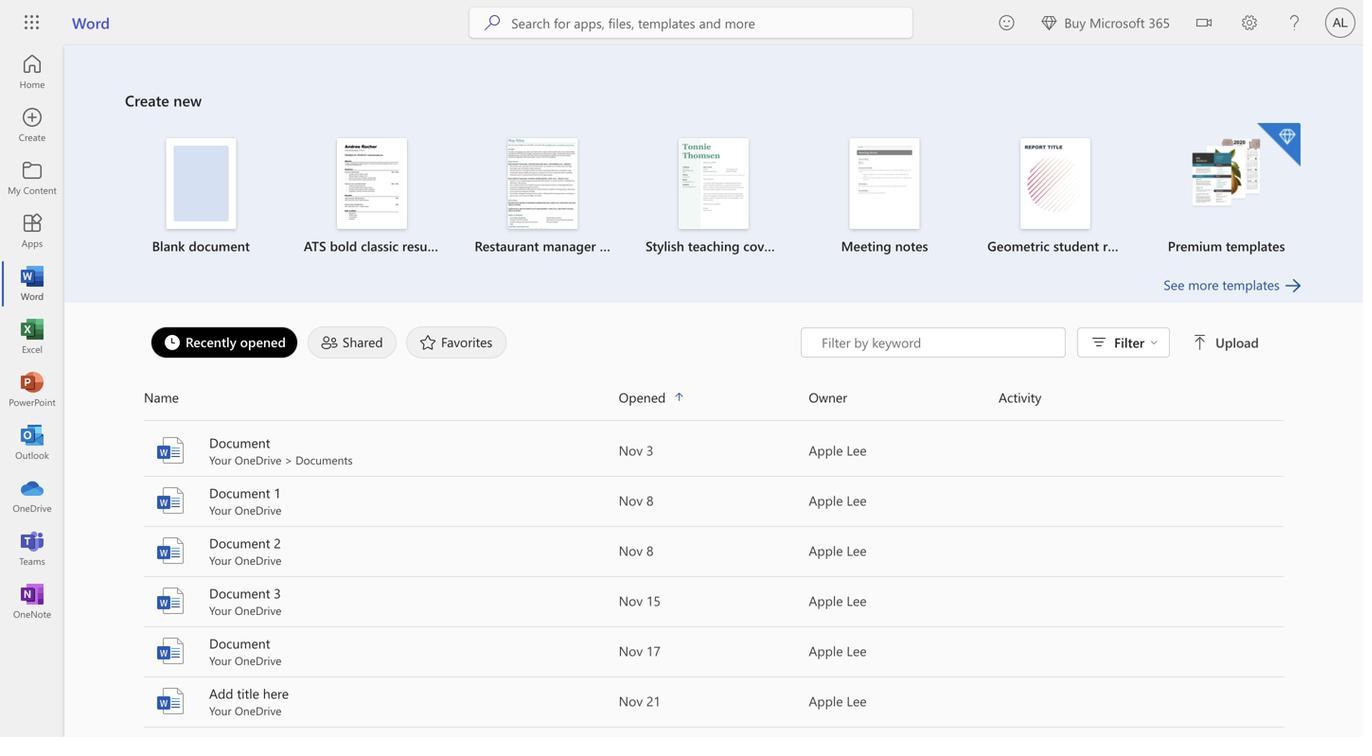 Task type: describe. For each thing, give the bounding box(es) containing it.
teams image
[[23, 540, 42, 559]]

nov for document 3 your onedrive
[[619, 592, 643, 610]]

nov for document 1 your onedrive
[[619, 492, 643, 510]]

document for document your onedrive
[[209, 635, 270, 653]]

list inside the create new main content
[[125, 121, 1303, 275]]

nov 15
[[619, 592, 661, 610]]

tab list inside the create new main content
[[146, 322, 801, 364]]

activity, column 4 of 4 column header
[[999, 383, 1284, 413]]

>
[[285, 453, 293, 468]]

premium templates image
[[1192, 138, 1262, 208]]

document for document your onedrive > documents
[[209, 434, 270, 452]]

ats bold classic resume
[[304, 237, 446, 255]]

your inside document 3 your onedrive
[[209, 603, 232, 618]]

document your onedrive
[[209, 635, 282, 669]]

shared element
[[308, 327, 397, 359]]

see more templates
[[1164, 276, 1280, 294]]

notes
[[896, 237, 929, 255]]

nov for add title here your onedrive
[[619, 693, 643, 710]]

documents
[[296, 453, 353, 468]]

premium templates
[[1168, 237, 1286, 255]]

favorites tab
[[402, 327, 512, 359]]

microsoft
[[1090, 14, 1145, 31]]

home image
[[23, 63, 42, 81]]

name document 3 cell
[[144, 584, 619, 618]]

new
[[173, 90, 202, 110]]

stylish teaching cover letter element
[[640, 138, 812, 256]]

nov 17
[[619, 643, 661, 660]]

word image for document
[[155, 636, 186, 667]]

recently opened
[[186, 333, 286, 351]]

onedrive inside document 2 your onedrive
[[235, 553, 282, 568]]

meeting notes element
[[811, 138, 959, 256]]

meeting
[[842, 237, 892, 255]]

apple lee for document your onedrive
[[809, 643, 867, 660]]

apple for document your onedrive
[[809, 643, 843, 660]]

word image for add title here
[[155, 687, 186, 717]]

365
[[1149, 14, 1171, 31]]

displaying 8 out of 16 files. status
[[801, 328, 1263, 358]]

cover
[[744, 237, 776, 255]]

filter
[[1115, 334, 1145, 351]]

name document cell for nov 3
[[144, 434, 619, 468]]

word image for document 3
[[155, 586, 186, 617]]

1
[[274, 484, 281, 502]]

geometric student report element
[[982, 138, 1141, 256]]

lee for document 3 your onedrive
[[847, 592, 867, 610]]

word image for document
[[155, 436, 186, 466]]

onenote image
[[23, 593, 42, 612]]

my content image
[[23, 169, 42, 188]]

apple lee for add title here your onedrive
[[809, 693, 867, 710]]

opened
[[240, 333, 286, 351]]

15
[[647, 592, 661, 610]]

ats
[[304, 237, 326, 255]]

blank document
[[152, 237, 250, 255]]

onedrive inside document 3 your onedrive
[[235, 603, 282, 618]]

document 1 your onedrive
[[209, 484, 282, 518]]

Search box. Suggestions appear as you type. search field
[[512, 8, 913, 38]]

al
[[1334, 15, 1348, 30]]

nov for document your onedrive > documents
[[619, 442, 643, 459]]

geometric student report
[[988, 237, 1141, 255]]

blank document element
[[127, 138, 275, 256]]

word banner
[[0, 0, 1364, 49]]

apple for document 1 your onedrive
[[809, 492, 843, 510]]

stylish teaching cover letter
[[646, 237, 812, 255]]

shared
[[343, 333, 383, 351]]

blank
[[152, 237, 185, 255]]

here
[[263, 685, 289, 703]]

apple for document your onedrive > documents
[[809, 442, 843, 459]]

restaurant manager resume image
[[508, 138, 578, 229]]

favorites element
[[406, 327, 507, 359]]

 buy microsoft 365
[[1042, 14, 1171, 31]]

word image for document 1
[[155, 486, 186, 516]]

your inside document your onedrive
[[209, 653, 232, 669]]

document for document 3 your onedrive
[[209, 585, 270, 602]]

none search field inside word banner
[[470, 8, 913, 38]]

restaurant
[[475, 237, 539, 255]]

name button
[[144, 383, 619, 413]]

buy
[[1065, 14, 1086, 31]]

document 3 your onedrive
[[209, 585, 282, 618]]

ats bold classic resume image
[[337, 138, 407, 229]]

word
[[72, 12, 110, 33]]

add title here your onedrive
[[209, 685, 289, 719]]

2
[[274, 535, 281, 552]]

lee for document 1 your onedrive
[[847, 492, 867, 510]]

report
[[1103, 237, 1141, 255]]

nov for document 2 your onedrive
[[619, 542, 643, 560]]

2 resume from the left
[[600, 237, 644, 255]]

meeting notes image
[[850, 138, 920, 229]]

more
[[1189, 276, 1219, 294]]

document 2 your onedrive
[[209, 535, 282, 568]]



Task type: vqa. For each thing, say whether or not it's contained in the screenshot.


Task type: locate. For each thing, give the bounding box(es) containing it.
1 word image from the top
[[155, 486, 186, 516]]

2 vertical spatial word image
[[155, 586, 186, 617]]

word image left document 3 your onedrive
[[155, 586, 186, 617]]

classic
[[361, 237, 399, 255]]

1 vertical spatial templates
[[1223, 276, 1280, 294]]

nov up nov 15
[[619, 542, 643, 560]]

upload
[[1216, 334, 1260, 351]]

1 nov 8 from the top
[[619, 492, 654, 510]]

restaurant manager resume
[[475, 237, 644, 255]]

4 your from the top
[[209, 603, 232, 618]]

lee for add title here your onedrive
[[847, 693, 867, 710]]

nov 21
[[619, 693, 661, 710]]

recently
[[186, 333, 237, 351]]

list containing blank document
[[125, 121, 1303, 275]]

8 up "15"
[[647, 542, 654, 560]]

3 down opened
[[647, 442, 654, 459]]

word image left document 2 your onedrive
[[155, 536, 186, 566]]

document your onedrive > documents
[[209, 434, 353, 468]]

outlook image
[[23, 434, 42, 453]]

manager
[[543, 237, 596, 255]]

document down document 2 your onedrive
[[209, 585, 270, 602]]

premium templates diamond image
[[1258, 123, 1301, 167]]

nov left 17
[[619, 643, 643, 660]]

word image down 'name'
[[155, 436, 186, 466]]

create new application
[[0, 45, 1364, 738]]

word image inside "name document 2" cell
[[155, 536, 186, 566]]

ats bold classic resume element
[[298, 138, 446, 256]]

row group inside the create new main content
[[144, 727, 1284, 738]]

8 down the nov 3
[[647, 492, 654, 510]]

resume right the classic
[[402, 237, 446, 255]]

recently opened tab
[[146, 327, 303, 359]]

apple for add title here your onedrive
[[809, 693, 843, 710]]

meeting notes
[[842, 237, 929, 255]]

5 your from the top
[[209, 653, 232, 669]]

1 vertical spatial nov 8
[[619, 542, 654, 560]]

1 your from the top
[[209, 453, 232, 468]]

onedrive down 1
[[235, 503, 282, 518]]

1 resume from the left
[[402, 237, 446, 255]]

opened
[[619, 389, 666, 406]]

21
[[647, 693, 661, 710]]

2 name document cell from the top
[[144, 635, 619, 669]]

17
[[647, 643, 661, 660]]

recently opened element
[[151, 327, 298, 359]]

4 document from the top
[[209, 585, 270, 602]]

1 nov from the top
[[619, 442, 643, 459]]

1 vertical spatial 8
[[647, 542, 654, 560]]

2 document from the top
[[209, 484, 270, 502]]

navigation
[[0, 45, 64, 629]]

2 word image from the top
[[155, 536, 186, 566]]

onedrive inside document your onedrive > documents
[[235, 453, 282, 468]]

row group
[[144, 727, 1284, 738]]

row
[[144, 383, 1284, 421]]

4 onedrive from the top
[[235, 603, 282, 618]]

nov 8 up nov 15
[[619, 542, 654, 560]]

2 apple from the top
[[809, 492, 843, 510]]

document
[[189, 237, 250, 255]]

tab list containing recently opened
[[146, 322, 801, 364]]

3 inside document 3 your onedrive
[[274, 585, 281, 602]]

4 word image from the top
[[155, 687, 186, 717]]

teaching
[[688, 237, 740, 255]]

tab list
[[146, 322, 801, 364]]

3
[[647, 442, 654, 459], [274, 585, 281, 602]]

8 for 1
[[647, 492, 654, 510]]

apple for document 2 your onedrive
[[809, 542, 843, 560]]

templates up see more templates button
[[1226, 237, 1286, 255]]

 upload
[[1193, 334, 1260, 351]]

3 onedrive from the top
[[235, 553, 282, 568]]

word image
[[155, 486, 186, 516], [155, 536, 186, 566], [155, 636, 186, 667], [155, 687, 186, 717]]

1 document from the top
[[209, 434, 270, 452]]

stylish teaching cover letter image
[[679, 138, 749, 229]]

onedrive inside document 1 your onedrive
[[235, 503, 282, 518]]

word image left document your onedrive
[[155, 636, 186, 667]]

document up document 1 your onedrive
[[209, 434, 270, 452]]

nov down opened
[[619, 442, 643, 459]]

your inside document your onedrive > documents
[[209, 453, 232, 468]]

geometric student report image
[[1021, 138, 1091, 229]]

document for document 2 your onedrive
[[209, 535, 270, 552]]

document down document 3 your onedrive
[[209, 635, 270, 653]]

word image up excel image
[[23, 275, 42, 294]]

apps image
[[23, 222, 42, 241]]

student
[[1054, 237, 1100, 255]]

row inside the create new main content
[[144, 383, 1284, 421]]

apple lee for document 1 your onedrive
[[809, 492, 867, 510]]

create image
[[23, 116, 42, 134]]

nov left "15"
[[619, 592, 643, 610]]

onedrive up title
[[235, 653, 282, 669]]

document inside document your onedrive
[[209, 635, 270, 653]]

nov left 21
[[619, 693, 643, 710]]

3 apple lee from the top
[[809, 542, 867, 560]]

6 apple lee from the top
[[809, 693, 867, 710]]

excel image
[[23, 328, 42, 347]]

activity
[[999, 389, 1042, 406]]

lee for document your onedrive > documents
[[847, 442, 867, 459]]

apple lee for document your onedrive > documents
[[809, 442, 867, 459]]

name document cell for nov 17
[[144, 635, 619, 669]]

nov 8
[[619, 492, 654, 510], [619, 542, 654, 560]]

owner button
[[809, 383, 999, 413]]

bold
[[330, 237, 357, 255]]

navigation inside 'create new' application
[[0, 45, 64, 629]]

document left 1
[[209, 484, 270, 502]]

4 nov from the top
[[619, 592, 643, 610]]

your down add on the left bottom
[[209, 704, 232, 719]]

templates inside 'element'
[[1226, 237, 1286, 255]]

word image
[[23, 275, 42, 294], [155, 436, 186, 466], [155, 586, 186, 617]]

name
[[144, 389, 179, 406]]

3 document from the top
[[209, 535, 270, 552]]

nov 8 down the nov 3
[[619, 492, 654, 510]]

word image inside name document 1 cell
[[155, 486, 186, 516]]

name document 2 cell
[[144, 534, 619, 568]]

see
[[1164, 276, 1185, 294]]

letter
[[780, 237, 812, 255]]

name document cell
[[144, 434, 619, 468], [144, 635, 619, 669]]

0 vertical spatial 3
[[647, 442, 654, 459]]

geometric
[[988, 237, 1050, 255]]

list
[[125, 121, 1303, 275]]

6 onedrive from the top
[[235, 704, 282, 719]]

word image inside "name add title here" cell
[[155, 687, 186, 717]]

3 for nov 3
[[647, 442, 654, 459]]

opened button
[[619, 383, 809, 413]]

8 for 2
[[647, 542, 654, 560]]

restaurant manager resume element
[[469, 138, 644, 256]]

1 lee from the top
[[847, 442, 867, 459]]

document left 2
[[209, 535, 270, 552]]

row containing name
[[144, 383, 1284, 421]]

your up document 1 your onedrive
[[209, 453, 232, 468]]

owner
[[809, 389, 848, 406]]

onedrive inside document your onedrive
[[235, 653, 282, 669]]

3 for document 3 your onedrive
[[274, 585, 281, 602]]

nov down the nov 3
[[619, 492, 643, 510]]

stylish
[[646, 237, 685, 255]]

1 8 from the top
[[647, 492, 654, 510]]

1 apple from the top
[[809, 442, 843, 459]]

word image left document 1 your onedrive
[[155, 486, 186, 516]]

3 word image from the top
[[155, 636, 186, 667]]

name add title here cell
[[144, 685, 619, 719]]

name document cell up name document 1 cell
[[144, 434, 619, 468]]


[[1197, 15, 1212, 30]]

lee
[[847, 442, 867, 459], [847, 492, 867, 510], [847, 542, 867, 560], [847, 592, 867, 610], [847, 643, 867, 660], [847, 693, 867, 710]]

1 name document cell from the top
[[144, 434, 619, 468]]

1 onedrive from the top
[[235, 453, 282, 468]]

apple lee
[[809, 442, 867, 459], [809, 492, 867, 510], [809, 542, 867, 560], [809, 592, 867, 610], [809, 643, 867, 660], [809, 693, 867, 710]]

4 apple lee from the top
[[809, 592, 867, 610]]

None search field
[[470, 8, 913, 38]]

resume
[[402, 237, 446, 255], [600, 237, 644, 255]]

5 apple from the top
[[809, 643, 843, 660]]

1 horizontal spatial resume
[[600, 237, 644, 255]]

create new main content
[[64, 45, 1364, 738]]

apple
[[809, 442, 843, 459], [809, 492, 843, 510], [809, 542, 843, 560], [809, 592, 843, 610], [809, 643, 843, 660], [809, 693, 843, 710]]

your up document your onedrive
[[209, 603, 232, 618]]

3 apple from the top
[[809, 542, 843, 560]]

document for document 1 your onedrive
[[209, 484, 270, 502]]

premium templates element
[[1153, 123, 1301, 256]]

document
[[209, 434, 270, 452], [209, 484, 270, 502], [209, 535, 270, 552], [209, 585, 270, 602], [209, 635, 270, 653]]

0 horizontal spatial resume
[[402, 237, 446, 255]]


[[1151, 339, 1158, 347]]

0 vertical spatial word image
[[23, 275, 42, 294]]

al button
[[1318, 0, 1364, 45]]

2 nov from the top
[[619, 492, 643, 510]]

filter 
[[1115, 334, 1158, 351]]

onedrive up document your onedrive
[[235, 603, 282, 618]]

nov 8 for document 1
[[619, 492, 654, 510]]

6 your from the top
[[209, 704, 232, 719]]

your
[[209, 453, 232, 468], [209, 503, 232, 518], [209, 553, 232, 568], [209, 603, 232, 618], [209, 653, 232, 669], [209, 704, 232, 719]]

3 lee from the top
[[847, 542, 867, 560]]


[[1193, 335, 1209, 350]]

2 apple lee from the top
[[809, 492, 867, 510]]

nov 8 for document 2
[[619, 542, 654, 560]]

onedrive down title
[[235, 704, 282, 719]]

shared tab
[[303, 327, 402, 359]]

your inside add title here your onedrive
[[209, 704, 232, 719]]

4 lee from the top
[[847, 592, 867, 610]]

your inside document 2 your onedrive
[[209, 553, 232, 568]]

apple lee for document 3 your onedrive
[[809, 592, 867, 610]]

1 vertical spatial name document cell
[[144, 635, 619, 669]]

onedrive down 2
[[235, 553, 282, 568]]

2 your from the top
[[209, 503, 232, 518]]

onedrive image
[[23, 487, 42, 506]]

Filter by keyword text field
[[820, 333, 1056, 352]]

onedrive inside add title here your onedrive
[[235, 704, 282, 719]]

1 apple lee from the top
[[809, 442, 867, 459]]

your inside document 1 your onedrive
[[209, 503, 232, 518]]

0 vertical spatial templates
[[1226, 237, 1286, 255]]

document inside document 2 your onedrive
[[209, 535, 270, 552]]

nov for document your onedrive
[[619, 643, 643, 660]]

6 nov from the top
[[619, 693, 643, 710]]

0 vertical spatial 8
[[647, 492, 654, 510]]

add
[[209, 685, 233, 703]]

premium
[[1168, 237, 1223, 255]]

apple for document 3 your onedrive
[[809, 592, 843, 610]]

1 horizontal spatial 3
[[647, 442, 654, 459]]

5 lee from the top
[[847, 643, 867, 660]]

4 apple from the top
[[809, 592, 843, 610]]

templates
[[1226, 237, 1286, 255], [1223, 276, 1280, 294]]

3 nov from the top
[[619, 542, 643, 560]]

document inside document your onedrive > documents
[[209, 434, 270, 452]]

3 down 2
[[274, 585, 281, 602]]

lee for document 2 your onedrive
[[847, 542, 867, 560]]

templates down premium templates
[[1223, 276, 1280, 294]]

nov 3
[[619, 442, 654, 459]]

templates inside button
[[1223, 276, 1280, 294]]

document inside document 3 your onedrive
[[209, 585, 270, 602]]

3 your from the top
[[209, 553, 232, 568]]

8
[[647, 492, 654, 510], [647, 542, 654, 560]]

apple lee for document 2 your onedrive
[[809, 542, 867, 560]]

title
[[237, 685, 259, 703]]

nov
[[619, 442, 643, 459], [619, 492, 643, 510], [619, 542, 643, 560], [619, 592, 643, 610], [619, 643, 643, 660], [619, 693, 643, 710]]

 button
[[1182, 0, 1227, 49]]

powerpoint image
[[23, 381, 42, 400]]

2 8 from the top
[[647, 542, 654, 560]]

5 apple lee from the top
[[809, 643, 867, 660]]

your up document 3 your onedrive
[[209, 553, 232, 568]]

2 nov 8 from the top
[[619, 542, 654, 560]]

5 document from the top
[[209, 635, 270, 653]]

onedrive left >
[[235, 453, 282, 468]]

create new
[[125, 90, 202, 110]]

name document cell up "name add title here" cell
[[144, 635, 619, 669]]

6 apple from the top
[[809, 693, 843, 710]]


[[1042, 15, 1057, 30]]

document inside document 1 your onedrive
[[209, 484, 270, 502]]

5 nov from the top
[[619, 643, 643, 660]]

1 vertical spatial word image
[[155, 436, 186, 466]]

resume left stylish
[[600, 237, 644, 255]]

create
[[125, 90, 169, 110]]

5 onedrive from the top
[[235, 653, 282, 669]]

onedrive
[[235, 453, 282, 468], [235, 503, 282, 518], [235, 553, 282, 568], [235, 603, 282, 618], [235, 653, 282, 669], [235, 704, 282, 719]]

0 vertical spatial nov 8
[[619, 492, 654, 510]]

6 lee from the top
[[847, 693, 867, 710]]

0 horizontal spatial 3
[[274, 585, 281, 602]]

2 onedrive from the top
[[235, 503, 282, 518]]

0 vertical spatial name document cell
[[144, 434, 619, 468]]

see more templates button
[[1164, 275, 1303, 295]]

word image left add on the left bottom
[[155, 687, 186, 717]]

1 vertical spatial 3
[[274, 585, 281, 602]]

name document 1 cell
[[144, 484, 619, 518]]

word image inside name document 3 cell
[[155, 586, 186, 617]]

lee for document your onedrive
[[847, 643, 867, 660]]

your up add on the left bottom
[[209, 653, 232, 669]]

your up document 2 your onedrive
[[209, 503, 232, 518]]

2 lee from the top
[[847, 492, 867, 510]]

word image for document 2
[[155, 536, 186, 566]]

favorites
[[441, 333, 493, 351]]



